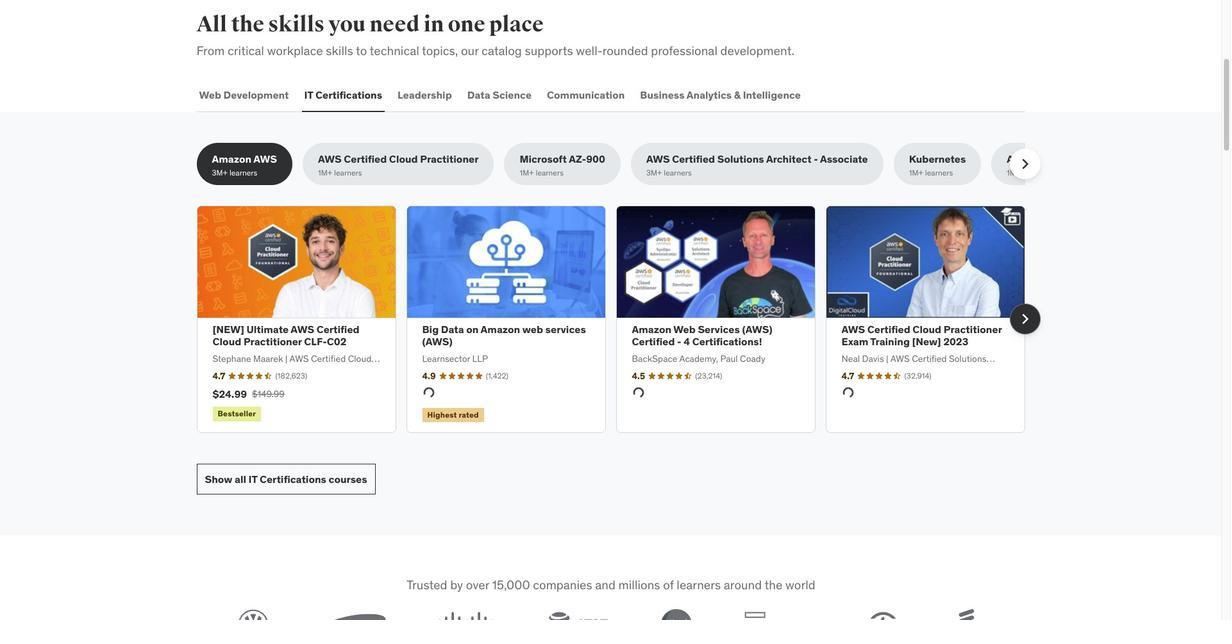 Task type: vqa. For each thing, say whether or not it's contained in the screenshot.
the to inside Export to CSV... BUTTON
no



Task type: describe. For each thing, give the bounding box(es) containing it.
next image
[[1015, 154, 1035, 174]]

it inside 'link'
[[248, 473, 257, 486]]

900
[[586, 152, 605, 165]]

business analytics & intelligence button
[[638, 80, 803, 111]]

leadership
[[398, 89, 452, 101]]

microsoft az-900 1m+ learners
[[520, 152, 605, 178]]

procter & gamble logo image
[[661, 610, 691, 621]]

intelligence
[[743, 89, 801, 101]]

amazon for amazon web services (aws) certified - 4 certifications!
[[632, 323, 671, 336]]

need
[[370, 11, 420, 38]]

web inside button
[[199, 89, 221, 101]]

(aws) inside big data on amazon web services (aws)
[[422, 335, 453, 348]]

associate inside aws certified developer - associate 1m+ learners
[[1136, 152, 1184, 165]]

learners inside "aws certified solutions architect - associate 3m+ learners"
[[664, 168, 692, 178]]

aws certified cloud practitioner exam training [new] 2023 link
[[842, 323, 1002, 348]]

communication button
[[544, 80, 627, 111]]

web inside amazon web services (aws) certified - 4 certifications!
[[673, 323, 696, 336]]

amazon web services (aws) certified - 4 certifications!
[[632, 323, 772, 348]]

critical
[[228, 43, 264, 58]]

2023
[[943, 335, 968, 348]]

business
[[640, 89, 684, 101]]

millions
[[618, 578, 660, 593]]

data science
[[467, 89, 532, 101]]

- inside "aws certified solutions architect - associate 3m+ learners"
[[814, 152, 818, 165]]

1m+ inside microsoft az-900 1m+ learners
[[520, 168, 534, 178]]

learners inside aws certified developer - associate 1m+ learners
[[1023, 168, 1051, 178]]

carousel element
[[197, 206, 1040, 434]]

aws inside the '[new] ultimate aws certified cloud practitioner clf-c02'
[[291, 323, 314, 336]]

certified inside the '[new] ultimate aws certified cloud practitioner clf-c02'
[[316, 323, 359, 336]]

world
[[785, 578, 815, 593]]

[new] ultimate aws certified cloud practitioner clf-c02 link
[[213, 323, 359, 348]]

15,000
[[492, 578, 530, 593]]

clf-
[[304, 335, 327, 348]]

1 vertical spatial the
[[764, 578, 782, 593]]

aws certified cloud practitioner exam training [new] 2023
[[842, 323, 1002, 348]]

topic filters element
[[197, 143, 1199, 185]]

leadership button
[[395, 80, 454, 111]]

aws for aws certified cloud practitioner 1m+ learners
[[318, 152, 342, 165]]

technical
[[370, 43, 419, 58]]

show all it certifications courses
[[205, 473, 367, 486]]

analytics
[[687, 89, 732, 101]]

supports
[[525, 43, 573, 58]]

all
[[197, 11, 227, 38]]

loading image
[[420, 384, 437, 402]]

it inside button
[[304, 89, 313, 101]]

to
[[356, 43, 367, 58]]

rounded
[[603, 43, 648, 58]]

science
[[493, 89, 532, 101]]

volkswagen logo image
[[238, 610, 268, 621]]

cisco logo image
[[438, 612, 494, 621]]

az-
[[569, 152, 586, 165]]

certified for aws certified cloud practitioner 1m+ learners
[[344, 152, 387, 165]]

show
[[205, 473, 232, 486]]

exam
[[842, 335, 868, 348]]

web
[[522, 323, 543, 336]]

aws certified solutions architect - associate 3m+ learners
[[646, 152, 868, 178]]

practitioner for aws certified cloud practitioner 1m+ learners
[[420, 152, 479, 165]]

certified for aws certified cloud practitioner exam training [new] 2023
[[867, 323, 910, 336]]

data inside button
[[467, 89, 490, 101]]

att&t logo image
[[546, 612, 608, 621]]

big data on amazon web services (aws) link
[[422, 323, 586, 348]]

[new] ultimate aws certified cloud practitioner clf-c02
[[213, 323, 359, 348]]

citi logo image
[[856, 612, 896, 621]]

aws for aws certified developer - associate 1m+ learners
[[1007, 152, 1030, 165]]

big data on amazon web services (aws)
[[422, 323, 586, 348]]

1m+ inside kubernetes 1m+ learners
[[909, 168, 923, 178]]

kubernetes 1m+ learners
[[909, 152, 966, 178]]

one
[[448, 11, 485, 38]]

cloud inside the '[new] ultimate aws certified cloud practitioner clf-c02'
[[213, 335, 241, 348]]

companies
[[533, 578, 592, 593]]

certifications inside button
[[315, 89, 382, 101]]

aws certified developer - associate 1m+ learners
[[1007, 152, 1184, 178]]

learners inside kubernetes 1m+ learners
[[925, 168, 953, 178]]

services
[[698, 323, 740, 336]]

trusted by over 15,000 companies and millions of learners around the world
[[406, 578, 815, 593]]

ultimate
[[246, 323, 289, 336]]

the inside all the skills you need in one place from critical workplace skills to technical topics, our catalog supports well-rounded professional development.
[[231, 11, 264, 38]]

&
[[734, 89, 741, 101]]

amazon inside big data on amazon web services (aws)
[[481, 323, 520, 336]]

by
[[450, 578, 463, 593]]

data science button
[[465, 80, 534, 111]]

from
[[197, 43, 225, 58]]

amazon aws 3m+ learners
[[212, 152, 277, 178]]

certified for aws certified solutions architect - associate 3m+ learners
[[672, 152, 715, 165]]



Task type: locate. For each thing, give the bounding box(es) containing it.
our
[[461, 43, 479, 58]]

1 horizontal spatial (aws)
[[742, 323, 772, 336]]

- inside aws certified developer - associate 1m+ learners
[[1130, 152, 1134, 165]]

0 vertical spatial skills
[[268, 11, 324, 38]]

aws inside aws certified developer - associate 1m+ learners
[[1007, 152, 1030, 165]]

aws inside "aws certified solutions architect - associate 3m+ learners"
[[646, 152, 670, 165]]

certifications inside 'link'
[[260, 473, 326, 486]]

2 horizontal spatial amazon
[[632, 323, 671, 336]]

catalog
[[482, 43, 522, 58]]

amazon web services (aws) certified - 4 certifications! link
[[632, 323, 772, 348]]

certified
[[344, 152, 387, 165], [672, 152, 715, 165], [1033, 152, 1076, 165], [316, 323, 359, 336], [867, 323, 910, 336], [632, 335, 675, 348]]

the
[[231, 11, 264, 38], [764, 578, 782, 593]]

3m+
[[212, 168, 228, 178], [646, 168, 662, 178]]

c02
[[327, 335, 347, 348]]

- right 'architect'
[[814, 152, 818, 165]]

3m+ inside "aws certified solutions architect - associate 3m+ learners"
[[646, 168, 662, 178]]

solutions
[[717, 152, 764, 165]]

well-
[[576, 43, 603, 58]]

cloud for learners
[[389, 152, 418, 165]]

loading image for exam
[[839, 384, 857, 402]]

0 horizontal spatial associate
[[820, 152, 868, 165]]

cloud for training
[[913, 323, 941, 336]]

0 horizontal spatial amazon
[[212, 152, 251, 165]]

you
[[328, 11, 366, 38]]

1 horizontal spatial loading image
[[839, 384, 857, 402]]

certified inside "aws certified solutions architect - associate 3m+ learners"
[[672, 152, 715, 165]]

1 associate from the left
[[820, 152, 868, 165]]

2 horizontal spatial practitioner
[[944, 323, 1002, 336]]

business analytics & intelligence
[[640, 89, 801, 101]]

2 horizontal spatial cloud
[[913, 323, 941, 336]]

2 3m+ from the left
[[646, 168, 662, 178]]

- right developer
[[1130, 152, 1134, 165]]

amazon inside amazon aws 3m+ learners
[[212, 152, 251, 165]]

0 vertical spatial certifications
[[315, 89, 382, 101]]

communication
[[547, 89, 625, 101]]

learners inside the aws certified cloud practitioner 1m+ learners
[[334, 168, 362, 178]]

big
[[422, 323, 439, 336]]

practitioner inside the '[new] ultimate aws certified cloud practitioner clf-c02'
[[244, 335, 302, 348]]

0 vertical spatial it
[[304, 89, 313, 101]]

skills
[[268, 11, 324, 38], [326, 43, 353, 58]]

1m+
[[318, 168, 332, 178], [520, 168, 534, 178], [909, 168, 923, 178], [1007, 168, 1021, 178]]

2 1m+ from the left
[[520, 168, 534, 178]]

next image
[[1015, 309, 1035, 330]]

aws inside amazon aws 3m+ learners
[[253, 152, 277, 165]]

0 vertical spatial web
[[199, 89, 221, 101]]

amazon inside amazon web services (aws) certified - 4 certifications!
[[632, 323, 671, 336]]

1 loading image from the left
[[629, 384, 647, 402]]

1 horizontal spatial associate
[[1136, 152, 1184, 165]]

[new]
[[912, 335, 941, 348]]

place
[[489, 11, 544, 38]]

1m+ inside the aws certified cloud practitioner 1m+ learners
[[318, 168, 332, 178]]

0 horizontal spatial it
[[248, 473, 257, 486]]

practitioner for aws certified cloud practitioner exam training [new] 2023
[[944, 323, 1002, 336]]

1 horizontal spatial data
[[467, 89, 490, 101]]

aws inside aws certified cloud practitioner exam training [new] 2023
[[842, 323, 865, 336]]

trusted
[[406, 578, 447, 593]]

1 horizontal spatial cloud
[[389, 152, 418, 165]]

data left on
[[441, 323, 464, 336]]

it
[[304, 89, 313, 101], [248, 473, 257, 486]]

4
[[684, 335, 690, 348]]

web development
[[199, 89, 289, 101]]

[new]
[[213, 323, 244, 336]]

around
[[723, 578, 762, 593]]

cloud inside aws certified cloud practitioner exam training [new] 2023
[[913, 323, 941, 336]]

1 horizontal spatial -
[[814, 152, 818, 165]]

0 horizontal spatial the
[[231, 11, 264, 38]]

it down workplace
[[304, 89, 313, 101]]

and
[[595, 578, 615, 593]]

certifications
[[315, 89, 382, 101], [260, 473, 326, 486]]

training
[[870, 335, 910, 348]]

2 associate from the left
[[1136, 152, 1184, 165]]

the up the critical
[[231, 11, 264, 38]]

the left world
[[764, 578, 782, 593]]

practitioner inside aws certified cloud practitioner exam training [new] 2023
[[944, 323, 1002, 336]]

hewlett packard enterprise logo image
[[744, 612, 804, 621]]

0 horizontal spatial -
[[677, 335, 681, 348]]

- left '4'
[[677, 335, 681, 348]]

data
[[467, 89, 490, 101], [441, 323, 464, 336]]

certified for aws certified developer - associate 1m+ learners
[[1033, 152, 1076, 165]]

courses
[[329, 473, 367, 486]]

- inside amazon web services (aws) certified - 4 certifications!
[[677, 335, 681, 348]]

(aws) right services
[[742, 323, 772, 336]]

microsoft
[[520, 152, 567, 165]]

certifications right all
[[260, 473, 326, 486]]

cloud inside the aws certified cloud practitioner 1m+ learners
[[389, 152, 418, 165]]

aws
[[253, 152, 277, 165], [318, 152, 342, 165], [646, 152, 670, 165], [1007, 152, 1030, 165], [291, 323, 314, 336], [842, 323, 865, 336]]

learners
[[229, 168, 257, 178], [334, 168, 362, 178], [536, 168, 564, 178], [664, 168, 692, 178], [925, 168, 953, 178], [1023, 168, 1051, 178], [676, 578, 721, 593]]

0 horizontal spatial practitioner
[[244, 335, 302, 348]]

1 vertical spatial it
[[248, 473, 257, 486]]

0 vertical spatial data
[[467, 89, 490, 101]]

over
[[466, 578, 489, 593]]

services
[[545, 323, 586, 336]]

1 horizontal spatial web
[[673, 323, 696, 336]]

2 horizontal spatial -
[[1130, 152, 1134, 165]]

3 1m+ from the left
[[909, 168, 923, 178]]

certified inside aws certified developer - associate 1m+ learners
[[1033, 152, 1076, 165]]

skills left to
[[326, 43, 353, 58]]

learners inside amazon aws 3m+ learners
[[229, 168, 257, 178]]

1 vertical spatial web
[[673, 323, 696, 336]]

1 horizontal spatial the
[[764, 578, 782, 593]]

loading image for certified
[[629, 384, 647, 402]]

certifications!
[[692, 335, 762, 348]]

web left services
[[673, 323, 696, 336]]

0 horizontal spatial loading image
[[629, 384, 647, 402]]

it right all
[[248, 473, 257, 486]]

ericsson logo image
[[949, 610, 984, 621]]

professional
[[651, 43, 717, 58]]

all the skills you need in one place from critical workplace skills to technical topics, our catalog supports well-rounded professional development.
[[197, 11, 794, 58]]

associate right 'architect'
[[820, 152, 868, 165]]

0 horizontal spatial (aws)
[[422, 335, 453, 348]]

1 horizontal spatial amazon
[[481, 323, 520, 336]]

1 horizontal spatial it
[[304, 89, 313, 101]]

samsung logo image
[[321, 614, 385, 621]]

associate inside "aws certified solutions architect - associate 3m+ learners"
[[820, 152, 868, 165]]

0 vertical spatial the
[[231, 11, 264, 38]]

(aws) inside amazon web services (aws) certified - 4 certifications!
[[742, 323, 772, 336]]

1 vertical spatial data
[[441, 323, 464, 336]]

practitioner
[[420, 152, 479, 165], [944, 323, 1002, 336], [244, 335, 302, 348]]

web development button
[[197, 80, 291, 111]]

3m+ inside amazon aws 3m+ learners
[[212, 168, 228, 178]]

1 horizontal spatial skills
[[326, 43, 353, 58]]

workplace
[[267, 43, 323, 58]]

0 horizontal spatial cloud
[[213, 335, 241, 348]]

1 vertical spatial certifications
[[260, 473, 326, 486]]

developer
[[1078, 152, 1127, 165]]

cloud
[[389, 152, 418, 165], [913, 323, 941, 336], [213, 335, 241, 348]]

4 1m+ from the left
[[1007, 168, 1021, 178]]

practitioner inside the aws certified cloud practitioner 1m+ learners
[[420, 152, 479, 165]]

1 vertical spatial skills
[[326, 43, 353, 58]]

aws certified cloud practitioner 1m+ learners
[[318, 152, 479, 178]]

topics,
[[422, 43, 458, 58]]

learners inside microsoft az-900 1m+ learners
[[536, 168, 564, 178]]

associate
[[820, 152, 868, 165], [1136, 152, 1184, 165]]

data left science
[[467, 89, 490, 101]]

0 horizontal spatial 3m+
[[212, 168, 228, 178]]

(aws)
[[742, 323, 772, 336], [422, 335, 453, 348]]

web
[[199, 89, 221, 101], [673, 323, 696, 336]]

certified inside the aws certified cloud practitioner 1m+ learners
[[344, 152, 387, 165]]

in
[[424, 11, 444, 38]]

architect
[[766, 152, 811, 165]]

certifications down to
[[315, 89, 382, 101]]

data inside big data on amazon web services (aws)
[[441, 323, 464, 336]]

0 horizontal spatial web
[[199, 89, 221, 101]]

aws for aws certified cloud practitioner exam training [new] 2023
[[842, 323, 865, 336]]

development
[[223, 89, 289, 101]]

certified inside aws certified cloud practitioner exam training [new] 2023
[[867, 323, 910, 336]]

it certifications button
[[302, 80, 385, 111]]

associate right developer
[[1136, 152, 1184, 165]]

1 horizontal spatial practitioner
[[420, 152, 479, 165]]

certified inside amazon web services (aws) certified - 4 certifications!
[[632, 335, 675, 348]]

0 horizontal spatial skills
[[268, 11, 324, 38]]

1 3m+ from the left
[[212, 168, 228, 178]]

of
[[663, 578, 673, 593]]

show all it certifications courses link
[[197, 464, 376, 495]]

(aws) left on
[[422, 335, 453, 348]]

1 horizontal spatial 3m+
[[646, 168, 662, 178]]

skills up workplace
[[268, 11, 324, 38]]

all
[[235, 473, 246, 486]]

loading image
[[629, 384, 647, 402], [839, 384, 857, 402]]

it certifications
[[304, 89, 382, 101]]

development.
[[720, 43, 794, 58]]

1m+ inside aws certified developer - associate 1m+ learners
[[1007, 168, 1021, 178]]

1 1m+ from the left
[[318, 168, 332, 178]]

0 horizontal spatial data
[[441, 323, 464, 336]]

aws for aws certified solutions architect - associate 3m+ learners
[[646, 152, 670, 165]]

on
[[466, 323, 479, 336]]

web down from at the top left
[[199, 89, 221, 101]]

2 loading image from the left
[[839, 384, 857, 402]]

aws inside the aws certified cloud practitioner 1m+ learners
[[318, 152, 342, 165]]

kubernetes
[[909, 152, 966, 165]]

-
[[814, 152, 818, 165], [1130, 152, 1134, 165], [677, 335, 681, 348]]

amazon for amazon aws 3m+ learners
[[212, 152, 251, 165]]



